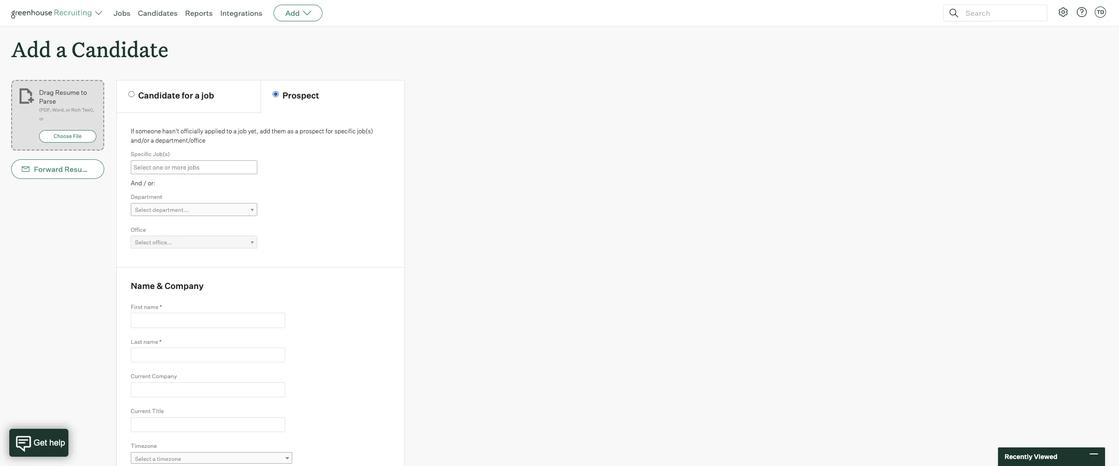 Task type: describe. For each thing, give the bounding box(es) containing it.
office...
[[153, 239, 172, 246]]

1 vertical spatial or
[[39, 116, 43, 122]]

via
[[94, 165, 105, 174]]

specific job(s)
[[131, 151, 170, 158]]

a up the officially
[[195, 90, 200, 101]]

0 vertical spatial for
[[182, 90, 193, 101]]

* for first name *
[[160, 304, 162, 311]]

select department...
[[135, 206, 189, 213]]

if someone hasn't officially applied to a job yet, add them as a prospect for specific job(s) and/or a department/office
[[131, 128, 373, 144]]

&
[[157, 281, 163, 291]]

candidates
[[138, 8, 178, 18]]

and / or:
[[131, 179, 155, 187]]

reports
[[185, 8, 213, 18]]

forward resume via email
[[34, 165, 126, 174]]

title
[[152, 408, 164, 415]]

Prospect radio
[[273, 91, 279, 97]]

timezone
[[131, 443, 157, 450]]

choose file
[[54, 133, 82, 140]]

officially
[[181, 128, 203, 135]]

integrations link
[[220, 8, 262, 18]]

current company
[[131, 373, 177, 380]]

Candidate for a job radio
[[128, 91, 134, 97]]

a left timezone
[[153, 456, 156, 463]]

a left 'yet,'
[[233, 128, 237, 135]]

word,
[[52, 107, 65, 113]]

viewed
[[1034, 453, 1057, 461]]

select a timezone
[[135, 456, 181, 463]]

resume for drag
[[55, 88, 80, 96]]

1 vertical spatial candidate
[[138, 90, 180, 101]]

select office...
[[135, 239, 172, 246]]

file
[[73, 133, 82, 140]]

forward resume via email button
[[11, 160, 126, 179]]

add for add
[[285, 8, 300, 18]]

0 vertical spatial company
[[165, 281, 204, 291]]

for inside if someone hasn't officially applied to a job yet, add them as a prospect for specific job(s) and/or a department/office
[[326, 128, 333, 135]]

a down someone
[[151, 137, 154, 144]]

select department... link
[[131, 203, 257, 217]]

prospect
[[300, 128, 324, 135]]

and/or
[[131, 137, 149, 144]]

name for first
[[144, 304, 159, 311]]

and
[[131, 179, 142, 187]]

name for last
[[143, 339, 158, 346]]

name & company
[[131, 281, 204, 291]]

last name *
[[131, 339, 162, 346]]

office
[[131, 226, 146, 233]]

choose
[[54, 133, 72, 140]]

parse
[[39, 97, 56, 105]]

job(s)
[[357, 128, 373, 135]]

select for select office...
[[135, 239, 151, 246]]

drag resume to parse (pdf, word, or rich text), or
[[39, 88, 94, 122]]

hasn't
[[162, 128, 179, 135]]

jobs link
[[114, 8, 131, 18]]

text),
[[82, 107, 94, 113]]

to inside drag resume to parse (pdf, word, or rich text), or
[[81, 88, 87, 96]]

1 horizontal spatial or
[[66, 107, 70, 113]]

forward
[[34, 165, 63, 174]]

last
[[131, 339, 142, 346]]



Task type: locate. For each thing, give the bounding box(es) containing it.
to up text),
[[81, 88, 87, 96]]

td button
[[1093, 5, 1108, 20]]

0 vertical spatial to
[[81, 88, 87, 96]]

applied
[[205, 128, 225, 135]]

resume inside drag resume to parse (pdf, word, or rich text), or
[[55, 88, 80, 96]]

yet,
[[248, 128, 258, 135]]

first
[[131, 304, 143, 311]]

*
[[160, 304, 162, 311], [159, 339, 162, 346]]

0 vertical spatial or
[[66, 107, 70, 113]]

first name *
[[131, 304, 162, 311]]

recently
[[1005, 453, 1033, 461]]

name
[[144, 304, 159, 311], [143, 339, 158, 346]]

0 vertical spatial current
[[131, 373, 151, 380]]

0 vertical spatial *
[[160, 304, 162, 311]]

department/office
[[155, 137, 205, 144]]

0 vertical spatial candidate
[[72, 35, 168, 63]]

to
[[81, 88, 87, 96], [226, 128, 232, 135]]

1 vertical spatial select
[[135, 239, 151, 246]]

for
[[182, 90, 193, 101], [326, 128, 333, 135]]

name right last on the bottom left of the page
[[143, 339, 158, 346]]

add button
[[274, 5, 323, 21]]

0 horizontal spatial job
[[201, 90, 214, 101]]

jobs
[[114, 8, 131, 18]]

company right "&"
[[165, 281, 204, 291]]

select for select a timezone
[[135, 456, 151, 463]]

1 horizontal spatial for
[[326, 128, 333, 135]]

2 vertical spatial select
[[135, 456, 151, 463]]

1 current from the top
[[131, 373, 151, 380]]

a right as
[[295, 128, 298, 135]]

1 horizontal spatial add
[[285, 8, 300, 18]]

2 select from the top
[[135, 239, 151, 246]]

a
[[56, 35, 67, 63], [195, 90, 200, 101], [233, 128, 237, 135], [295, 128, 298, 135], [151, 137, 154, 144], [153, 456, 156, 463]]

recently viewed
[[1005, 453, 1057, 461]]

resume inside button
[[64, 165, 93, 174]]

job inside if someone hasn't officially applied to a job yet, add them as a prospect for specific job(s) and/or a department/office
[[238, 128, 247, 135]]

job up applied
[[201, 90, 214, 101]]

1 vertical spatial job
[[238, 128, 247, 135]]

0 vertical spatial job
[[201, 90, 214, 101]]

1 vertical spatial add
[[11, 35, 51, 63]]

0 vertical spatial name
[[144, 304, 159, 311]]

3 select from the top
[[135, 456, 151, 463]]

resume for forward
[[64, 165, 93, 174]]

current
[[131, 373, 151, 380], [131, 408, 151, 415]]

None text field
[[131, 161, 262, 173], [131, 313, 285, 328], [131, 348, 285, 363], [131, 418, 285, 433], [131, 161, 262, 173], [131, 313, 285, 328], [131, 348, 285, 363], [131, 418, 285, 433]]

add
[[260, 128, 270, 135]]

prospect
[[282, 90, 319, 101]]

current for current company
[[131, 373, 151, 380]]

email
[[106, 165, 126, 174]]

Search text field
[[963, 6, 1039, 20]]

candidate down jobs
[[72, 35, 168, 63]]

add inside popup button
[[285, 8, 300, 18]]

add a candidate
[[11, 35, 168, 63]]

select
[[135, 206, 151, 213], [135, 239, 151, 246], [135, 456, 151, 463]]

0 vertical spatial resume
[[55, 88, 80, 96]]

or
[[66, 107, 70, 113], [39, 116, 43, 122]]

to inside if someone hasn't officially applied to a job yet, add them as a prospect for specific job(s) and/or a department/office
[[226, 128, 232, 135]]

add for add a candidate
[[11, 35, 51, 63]]

1 horizontal spatial to
[[226, 128, 232, 135]]

select down 'timezone'
[[135, 456, 151, 463]]

for up the officially
[[182, 90, 193, 101]]

specific
[[131, 151, 152, 158]]

or left "rich"
[[66, 107, 70, 113]]

* for last name *
[[159, 339, 162, 346]]

current down last on the bottom left of the page
[[131, 373, 151, 380]]

1 horizontal spatial job
[[238, 128, 247, 135]]

candidate for a job
[[138, 90, 214, 101]]

0 horizontal spatial for
[[182, 90, 193, 101]]

select for select department...
[[135, 206, 151, 213]]

job
[[201, 90, 214, 101], [238, 128, 247, 135]]

1 select from the top
[[135, 206, 151, 213]]

1 vertical spatial for
[[326, 128, 333, 135]]

current left title
[[131, 408, 151, 415]]

name
[[131, 281, 155, 291]]

current title
[[131, 408, 164, 415]]

2 current from the top
[[131, 408, 151, 415]]

department
[[131, 194, 162, 201]]

greenhouse recruiting image
[[11, 7, 95, 19]]

candidate
[[72, 35, 168, 63], [138, 90, 180, 101]]

0 horizontal spatial add
[[11, 35, 51, 63]]

current for current title
[[131, 408, 151, 415]]

0 vertical spatial select
[[135, 206, 151, 213]]

0 horizontal spatial or
[[39, 116, 43, 122]]

resume left via
[[64, 165, 93, 174]]

select a timezone link
[[131, 453, 292, 466]]

someone
[[135, 128, 161, 135]]

0 vertical spatial add
[[285, 8, 300, 18]]

select office... link
[[131, 236, 257, 249]]

as
[[287, 128, 294, 135]]

1 vertical spatial company
[[152, 373, 177, 380]]

* down "&"
[[160, 304, 162, 311]]

rich
[[71, 107, 81, 113]]

or:
[[148, 179, 155, 187]]

1 vertical spatial resume
[[64, 165, 93, 174]]

select down office at the left of the page
[[135, 239, 151, 246]]

them
[[272, 128, 286, 135]]

department...
[[153, 206, 189, 213]]

company
[[165, 281, 204, 291], [152, 373, 177, 380]]

resume
[[55, 88, 80, 96], [64, 165, 93, 174]]

/
[[143, 179, 146, 187]]

job left 'yet,'
[[238, 128, 247, 135]]

* right last on the bottom left of the page
[[159, 339, 162, 346]]

reports link
[[185, 8, 213, 18]]

(pdf,
[[39, 107, 51, 113]]

or down (pdf,
[[39, 116, 43, 122]]

configure image
[[1058, 7, 1069, 18]]

job(s)
[[153, 151, 170, 158]]

select down department
[[135, 206, 151, 213]]

1 vertical spatial name
[[143, 339, 158, 346]]

candidate right candidate for a job radio on the top of page
[[138, 90, 180, 101]]

company up title
[[152, 373, 177, 380]]

add
[[285, 8, 300, 18], [11, 35, 51, 63]]

drag
[[39, 88, 54, 96]]

0 horizontal spatial to
[[81, 88, 87, 96]]

integrations
[[220, 8, 262, 18]]

specific
[[334, 128, 356, 135]]

if
[[131, 128, 134, 135]]

None text field
[[131, 383, 285, 398]]

1 vertical spatial *
[[159, 339, 162, 346]]

resume up "rich"
[[55, 88, 80, 96]]

candidates link
[[138, 8, 178, 18]]

timezone
[[157, 456, 181, 463]]

td button
[[1095, 7, 1106, 18]]

for left specific
[[326, 128, 333, 135]]

1 vertical spatial to
[[226, 128, 232, 135]]

1 vertical spatial current
[[131, 408, 151, 415]]

td
[[1097, 9, 1104, 15]]

to right applied
[[226, 128, 232, 135]]

name right 'first'
[[144, 304, 159, 311]]

a down greenhouse recruiting image
[[56, 35, 67, 63]]



Task type: vqa. For each thing, say whether or not it's contained in the screenshot.
New Email Template
no



